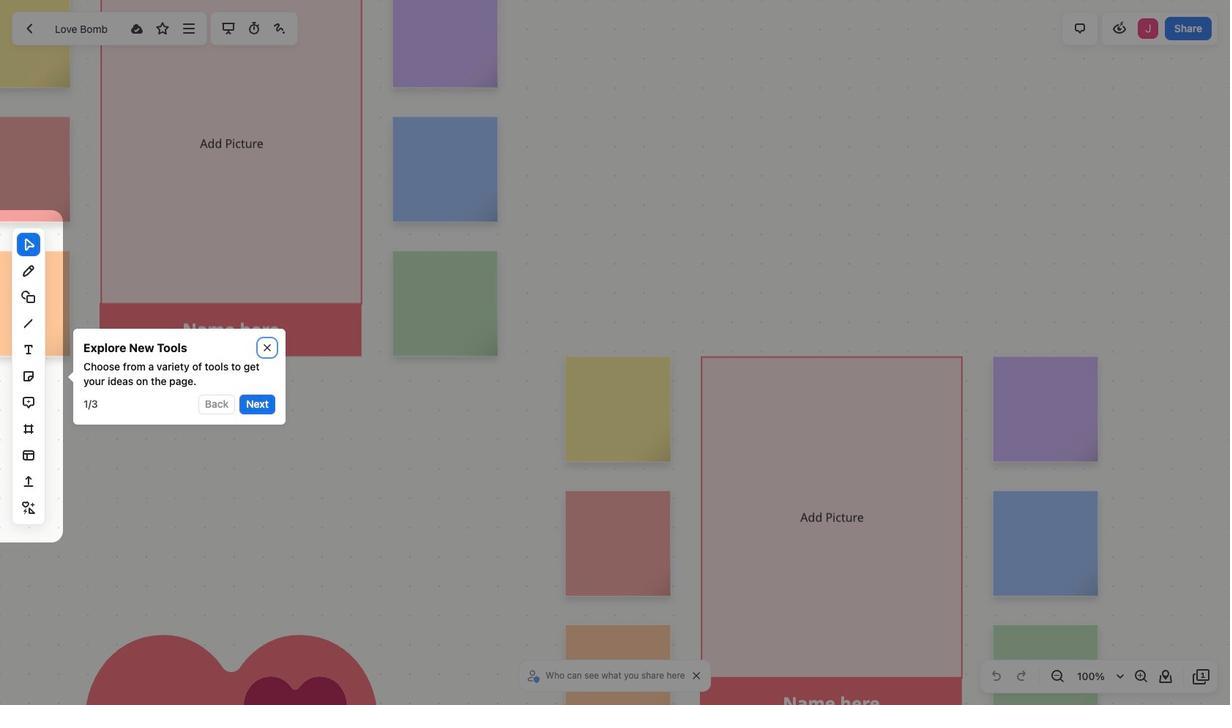 Task type: vqa. For each thing, say whether or not it's contained in the screenshot.
timer IMAGE
yes



Task type: locate. For each thing, give the bounding box(es) containing it.
zoom out image
[[1049, 668, 1067, 686]]

list item
[[1137, 17, 1161, 40]]

close image
[[694, 673, 701, 680]]

close image
[[264, 344, 271, 352]]

presentation image
[[219, 20, 237, 37]]

star this whiteboard image
[[154, 20, 172, 37]]

comment panel image
[[1072, 20, 1089, 37]]

list
[[1137, 17, 1161, 40]]

tooltip
[[63, 329, 286, 425]]

dashboard image
[[21, 20, 39, 37]]

zoom in image
[[1133, 668, 1150, 686]]



Task type: describe. For each thing, give the bounding box(es) containing it.
laser image
[[271, 20, 289, 37]]

more options image
[[180, 20, 197, 37]]

pages image
[[1194, 668, 1211, 686]]

Document name text field
[[44, 17, 123, 40]]

choose from a variety of tools to get your ideas on the page. element
[[84, 360, 275, 389]]

explore new tools element
[[84, 339, 187, 357]]

timer image
[[245, 20, 263, 37]]



